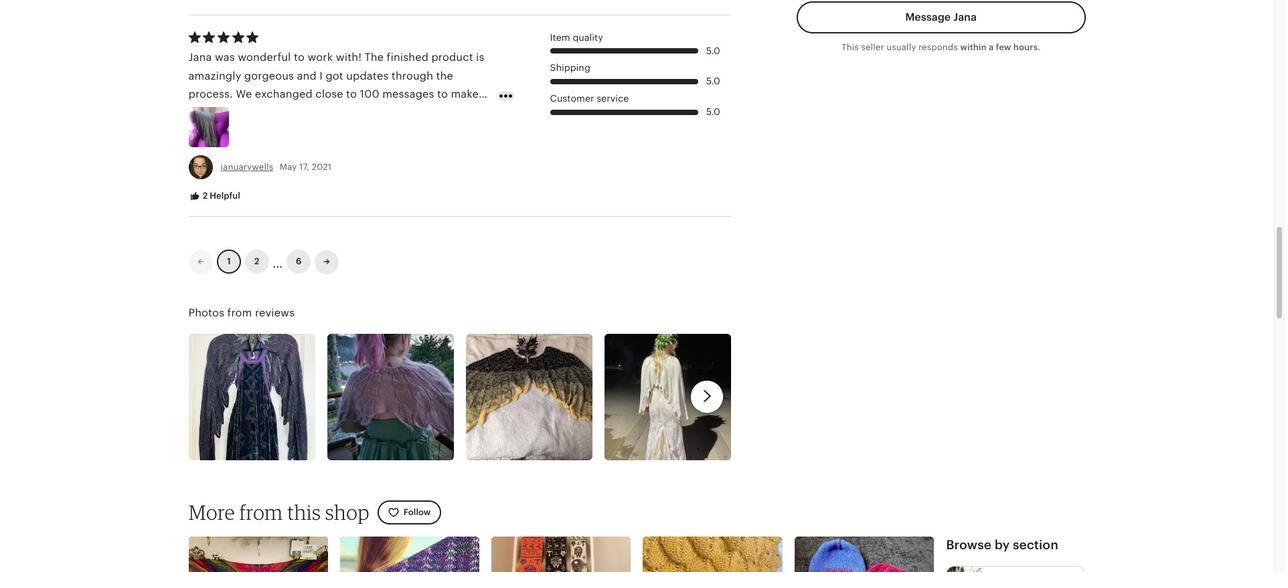 Task type: describe. For each thing, give the bounding box(es) containing it.
quality
[[573, 32, 603, 43]]

januarywells link
[[221, 162, 273, 172]]

service
[[597, 93, 629, 104]]

100
[[360, 88, 379, 100]]

from for this
[[239, 500, 283, 525]]

exchanged
[[255, 88, 313, 100]]

what
[[367, 106, 393, 118]]

close
[[316, 88, 343, 100]]

2 helpful
[[201, 191, 240, 201]]

0 vertical spatial and
[[297, 70, 317, 81]]

make
[[451, 88, 479, 100]]

by
[[995, 538, 1010, 552]]

2 5.0 from the top
[[706, 76, 720, 86]]

browse by section
[[946, 538, 1059, 552]]

hours.
[[1014, 42, 1041, 52]]

0 vertical spatial the
[[436, 70, 453, 81]]

few
[[996, 42, 1011, 52]]

helpful
[[210, 191, 240, 201]]

the
[[365, 52, 384, 63]]

mind.
[[437, 106, 467, 118]]

custom star wars reversible scarf image
[[492, 537, 631, 573]]

so
[[287, 125, 299, 136]]

more from this shop
[[188, 500, 370, 525]]

have
[[351, 125, 376, 136]]

0 horizontal spatial i
[[320, 70, 323, 81]]

within
[[960, 42, 987, 52]]

photos from reviews
[[188, 307, 295, 318]]

custom baby hat - knit hat for preemie, newborn, baby, 12months - made to order image
[[795, 537, 934, 573]]

follow
[[404, 507, 431, 517]]

…
[[273, 251, 283, 272]]

1 vertical spatial was
[[304, 106, 324, 118]]

customer service
[[550, 93, 629, 104]]

2 link
[[245, 250, 269, 274]]

0 horizontal spatial in
[[388, 125, 398, 136]]

item
[[550, 32, 570, 43]]

shipping
[[550, 63, 590, 73]]

this
[[842, 42, 859, 52]]

from for reviews
[[227, 307, 252, 318]]

photos
[[188, 307, 224, 318]]

1 vertical spatial is
[[480, 106, 488, 118]]

we
[[236, 88, 252, 100]]

more
[[188, 500, 235, 525]]

2021
[[312, 162, 332, 172]]

2 helpful button
[[178, 184, 250, 209]]

to left work
[[294, 52, 305, 63]]

shop
[[325, 500, 370, 525]]

seller
[[861, 42, 884, 52]]

through
[[392, 70, 433, 81]]

0 vertical spatial is
[[476, 52, 484, 63]]

dragon scale cowl - ready to ship image
[[643, 537, 783, 573]]



Task type: vqa. For each thing, say whether or not it's contained in the screenshot.
2nd the 1.0 from the top of the page
no



Task type: locate. For each thing, give the bounding box(es) containing it.
6 link
[[287, 250, 311, 274]]

this seller usually responds within a few hours.
[[842, 42, 1041, 52]]

0 horizontal spatial product
[[259, 106, 301, 118]]

and
[[297, 70, 317, 81], [246, 125, 265, 136]]

in right had
[[424, 106, 434, 118]]

jana inside jana was wonderful to work with! the finished product is amazingly gorgeous and i got updates through the process. we exchanged close to 100 messages to make sure the final product was exactly what i had in mind. it is perfection and i'm so happy to have it in my hands.
[[188, 52, 212, 63]]

1 vertical spatial in
[[388, 125, 398, 136]]

jana
[[954, 11, 977, 23], [188, 52, 212, 63]]

updates
[[346, 70, 389, 81]]

to left the 100
[[346, 88, 357, 100]]

a
[[989, 42, 994, 52]]

reviews
[[255, 307, 295, 318]]

perfection
[[188, 125, 243, 136]]

had
[[402, 106, 421, 118]]

exactly
[[327, 106, 364, 118]]

is right it
[[480, 106, 488, 118]]

1 vertical spatial 5.0
[[706, 76, 720, 86]]

happy
[[302, 125, 334, 136]]

final
[[234, 106, 256, 118]]

follow button
[[378, 501, 441, 525]]

1 vertical spatial from
[[239, 500, 283, 525]]

got
[[326, 70, 343, 81]]

6
[[296, 257, 302, 267]]

customer
[[550, 93, 594, 104]]

januarywells may 17, 2021
[[221, 162, 332, 172]]

1 5.0 from the top
[[706, 45, 720, 56]]

1 horizontal spatial was
[[304, 106, 324, 118]]

in
[[424, 106, 434, 118], [388, 125, 398, 136]]

0 vertical spatial 2
[[203, 191, 208, 201]]

0 vertical spatial jana
[[954, 11, 977, 23]]

in right it
[[388, 125, 398, 136]]

work
[[308, 52, 333, 63]]

browse
[[946, 538, 992, 552]]

and left i'm
[[246, 125, 265, 136]]

1 horizontal spatial in
[[424, 106, 434, 118]]

may
[[280, 162, 297, 172]]

message
[[905, 11, 951, 23]]

1 vertical spatial the
[[214, 106, 231, 118]]

0 vertical spatial product
[[431, 52, 473, 63]]

jana up within
[[954, 11, 977, 23]]

jana up amazingly
[[188, 52, 212, 63]]

5.0 for quality
[[706, 45, 720, 56]]

1 vertical spatial and
[[246, 125, 265, 136]]

5.0 for service
[[706, 106, 720, 117]]

1 vertical spatial jana
[[188, 52, 212, 63]]

sure
[[188, 106, 211, 118]]

responds
[[919, 42, 958, 52]]

3 5.0 from the top
[[706, 106, 720, 117]]

1 horizontal spatial i
[[396, 106, 399, 118]]

1 vertical spatial product
[[259, 106, 301, 118]]

the
[[436, 70, 453, 81], [214, 106, 231, 118]]

custom papillon shawl or aflutter poncho - bright multicolored butterfly wrap image
[[188, 537, 328, 573]]

2 inside button
[[203, 191, 208, 201]]

17,
[[299, 162, 309, 172]]

from
[[227, 307, 252, 318], [239, 500, 283, 525]]

message jana button
[[796, 1, 1086, 33]]

0 vertical spatial i
[[320, 70, 323, 81]]

0 horizontal spatial was
[[215, 52, 235, 63]]

0 horizontal spatial 2
[[203, 191, 208, 201]]

view details of this review photo by januarywells image
[[188, 107, 229, 147]]

is up "make"
[[476, 52, 484, 63]]

0 horizontal spatial and
[[246, 125, 265, 136]]

product
[[431, 52, 473, 63], [259, 106, 301, 118]]

0 vertical spatial was
[[215, 52, 235, 63]]

1 vertical spatial i
[[396, 106, 399, 118]]

from right photos
[[227, 307, 252, 318]]

1 horizontal spatial the
[[436, 70, 453, 81]]

0 horizontal spatial the
[[214, 106, 231, 118]]

i
[[320, 70, 323, 81], [396, 106, 399, 118]]

with!
[[336, 52, 362, 63]]

see more listings in the shawls & wraps section image
[[947, 567, 981, 573]]

1 horizontal spatial and
[[297, 70, 317, 81]]

wonderful
[[238, 52, 291, 63]]

from up the custom papillon shawl or aflutter poncho - bright multicolored butterfly wrap "image"
[[239, 500, 283, 525]]

1 horizontal spatial 2
[[254, 257, 259, 267]]

item quality
[[550, 32, 603, 43]]

the up perfection
[[214, 106, 231, 118]]

0 vertical spatial from
[[227, 307, 252, 318]]

i left had
[[396, 106, 399, 118]]

it
[[378, 125, 385, 136]]

to down exactly
[[337, 125, 348, 136]]

0 vertical spatial 5.0
[[706, 45, 720, 56]]

product up "make"
[[431, 52, 473, 63]]

i left 'got'
[[320, 70, 323, 81]]

2 for 2 helpful
[[203, 191, 208, 201]]

and down work
[[297, 70, 317, 81]]

5.0
[[706, 45, 720, 56], [706, 76, 720, 86], [706, 106, 720, 117]]

2 vertical spatial 5.0
[[706, 106, 720, 117]]

2
[[203, 191, 208, 201], [254, 257, 259, 267]]

1 link
[[217, 250, 241, 274]]

to up mind.
[[437, 88, 448, 100]]

process.
[[188, 88, 233, 100]]

2 left …
[[254, 257, 259, 267]]

2 left helpful
[[203, 191, 208, 201]]

to
[[294, 52, 305, 63], [346, 88, 357, 100], [437, 88, 448, 100], [337, 125, 348, 136]]

my
[[401, 125, 417, 136]]

was
[[215, 52, 235, 63], [304, 106, 324, 118]]

hands.
[[420, 125, 455, 136]]

was up happy
[[304, 106, 324, 118]]

1
[[227, 257, 231, 267]]

2 for 2
[[254, 257, 259, 267]]

finished
[[387, 52, 429, 63]]

message jana
[[905, 11, 977, 23]]

it
[[470, 106, 477, 118]]

usually
[[887, 42, 916, 52]]

the up "make"
[[436, 70, 453, 81]]

messages
[[382, 88, 434, 100]]

1 horizontal spatial jana
[[954, 11, 977, 23]]

amazingly
[[188, 70, 241, 81]]

1 vertical spatial 2
[[254, 257, 259, 267]]

januarywells
[[221, 162, 273, 172]]

0 horizontal spatial jana
[[188, 52, 212, 63]]

was up amazingly
[[215, 52, 235, 63]]

section
[[1013, 538, 1059, 552]]

product down exchanged
[[259, 106, 301, 118]]

custom filemot curl shawl image
[[340, 537, 480, 573]]

this
[[287, 500, 321, 525]]

jana inside button
[[954, 11, 977, 23]]

is
[[476, 52, 484, 63], [480, 106, 488, 118]]

i'm
[[268, 125, 284, 136]]

jana was wonderful to work with! the finished product is amazingly gorgeous and i got updates through the process. we exchanged close to 100 messages to make sure the final product was exactly what i had in mind. it is perfection and i'm so happy to have it in my hands.
[[188, 52, 488, 136]]

0 vertical spatial in
[[424, 106, 434, 118]]

1 horizontal spatial product
[[431, 52, 473, 63]]

gorgeous
[[244, 70, 294, 81]]



